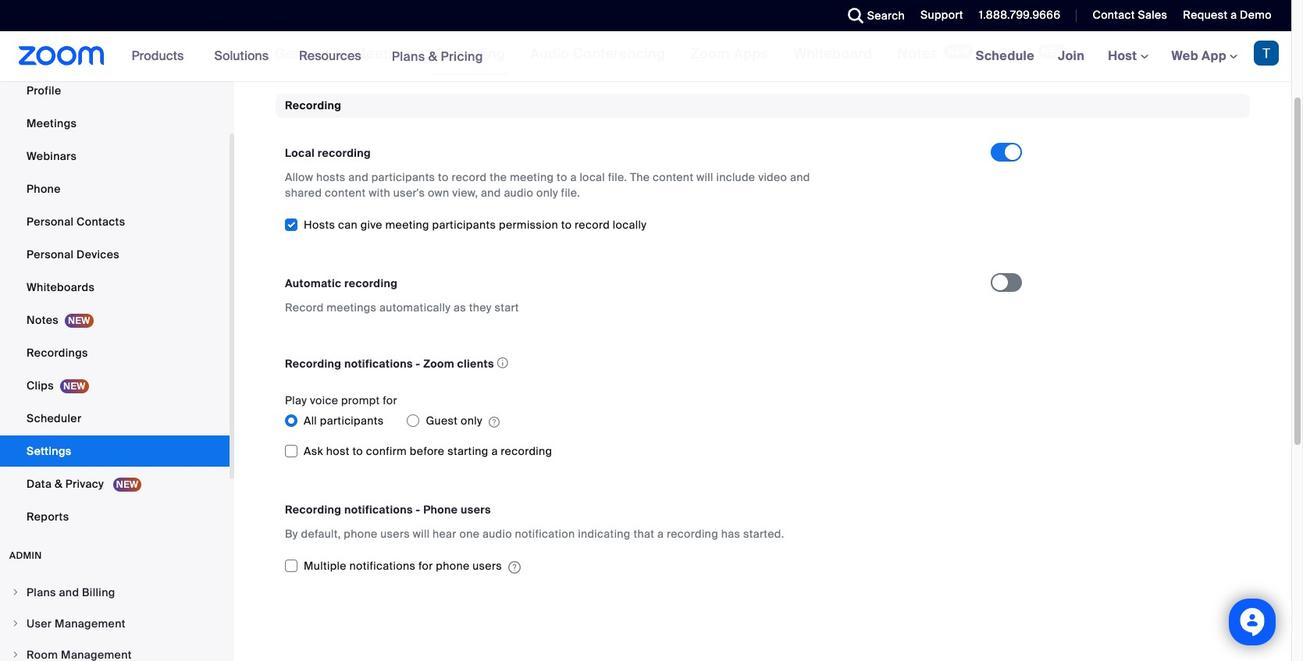 Task type: vqa. For each thing, say whether or not it's contained in the screenshot.
Menu Bar
no



Task type: locate. For each thing, give the bounding box(es) containing it.
devices
[[77, 248, 120, 262]]

meetings navigation
[[964, 31, 1292, 82]]

- up multiple notifications for phone users
[[416, 503, 421, 517]]

play
[[285, 394, 307, 408]]

notifications for phone
[[344, 503, 413, 517]]

solutions button
[[214, 31, 276, 81]]

1 horizontal spatial phone
[[436, 560, 470, 574]]

clips up scheduler
[[27, 379, 54, 393]]

and
[[349, 171, 369, 185], [790, 171, 811, 185], [481, 186, 501, 200], [59, 586, 79, 600]]

plans inside menu item
[[27, 586, 56, 600]]

ask
[[304, 445, 323, 459]]

notes down support
[[898, 45, 938, 63]]

management
[[55, 617, 126, 631]]

1 vertical spatial file.
[[561, 186, 580, 200]]

1.888.799.9666
[[979, 8, 1061, 22]]

record up view,
[[452, 171, 487, 185]]

phone inside phone link
[[27, 182, 61, 196]]

0 vertical spatial will
[[697, 171, 714, 185]]

0 horizontal spatial phone
[[344, 528, 378, 542]]

file.
[[608, 171, 627, 185], [561, 186, 580, 200]]

0 horizontal spatial record
[[452, 171, 487, 185]]

notifications down confirm
[[344, 503, 413, 517]]

0 vertical spatial zoom
[[691, 45, 730, 63]]

for right prompt
[[383, 394, 397, 408]]

recording
[[435, 45, 505, 63], [285, 98, 342, 112], [285, 357, 342, 371], [285, 503, 342, 517]]

only up the permission
[[537, 186, 558, 200]]

0 vertical spatial plans
[[392, 48, 425, 64]]

by
[[285, 528, 298, 542]]

notifications
[[344, 357, 413, 371], [344, 503, 413, 517], [350, 560, 416, 574]]

file. left the
[[608, 171, 627, 185]]

a inside allow hosts and participants to record the meeting to a local file. the content will include video and shared content with user's own view, and audio only file.
[[571, 171, 577, 185]]

0 vertical spatial notes
[[898, 45, 938, 63]]

clips
[[998, 45, 1033, 63], [27, 379, 54, 393]]

clients
[[457, 357, 494, 371]]

one
[[460, 528, 480, 542]]

2 personal from the top
[[27, 248, 74, 262]]

personal up 'whiteboards' on the top left of the page
[[27, 248, 74, 262]]

0 horizontal spatial meeting
[[386, 218, 429, 232]]

phone down webinars
[[27, 182, 61, 196]]

0 horizontal spatial for
[[383, 394, 397, 408]]

a left local
[[571, 171, 577, 185]]

1 vertical spatial notifications
[[344, 503, 413, 517]]

notifications for zoom
[[344, 357, 413, 371]]

0 vertical spatial phone
[[344, 528, 378, 542]]

phone link
[[0, 173, 230, 205]]

0 vertical spatial phone
[[27, 182, 61, 196]]

1 vertical spatial phone
[[436, 560, 470, 574]]

recording up hosts
[[318, 146, 371, 160]]

0 vertical spatial record
[[452, 171, 487, 185]]

only
[[537, 186, 558, 200], [461, 414, 483, 428]]

0 vertical spatial notifications
[[344, 357, 413, 371]]

1 horizontal spatial meeting
[[510, 171, 554, 185]]

learn more about multiple notifications for phone users image
[[509, 561, 521, 575]]

automatically
[[380, 301, 451, 315]]

notes inside the personal menu "menu"
[[27, 313, 59, 327]]

to up own
[[438, 171, 449, 185]]

settings
[[27, 444, 71, 459]]

1 horizontal spatial only
[[537, 186, 558, 200]]

0 vertical spatial meeting
[[510, 171, 554, 185]]

1 horizontal spatial for
[[419, 560, 433, 574]]

1.888.799.9666 button
[[968, 0, 1065, 31], [979, 8, 1061, 22]]

1 personal from the top
[[27, 215, 74, 229]]

data
[[27, 477, 52, 491]]

1 vertical spatial only
[[461, 414, 483, 428]]

1 vertical spatial meeting
[[386, 218, 429, 232]]

0 vertical spatial audio
[[504, 186, 534, 200]]

they
[[469, 301, 492, 315]]

personal devices link
[[0, 239, 230, 270]]

users up one
[[461, 503, 491, 517]]

& inside the personal menu "menu"
[[55, 477, 63, 491]]

only inside play voice prompt for option group
[[461, 414, 483, 428]]

meetings
[[327, 301, 377, 315]]

for down hear at the bottom
[[419, 560, 433, 574]]

1 vertical spatial will
[[413, 528, 430, 542]]

only left the learn more about guest only image on the bottom left of page
[[461, 414, 483, 428]]

participants down prompt
[[320, 414, 384, 428]]

1 vertical spatial for
[[419, 560, 433, 574]]

0 vertical spatial -
[[416, 357, 421, 371]]

before
[[410, 445, 445, 459]]

banner
[[0, 31, 1292, 82]]

product information navigation
[[120, 31, 495, 82]]

2 vertical spatial notifications
[[350, 560, 416, 574]]

right image inside user management menu item
[[11, 619, 20, 629]]

all
[[304, 414, 317, 428]]

meetings
[[27, 116, 77, 130]]

plans inside product information 'navigation'
[[392, 48, 425, 64]]

right image down admin
[[11, 588, 20, 598]]

zoom
[[691, 45, 730, 63], [424, 357, 455, 371]]

0 vertical spatial for
[[383, 394, 397, 408]]

notifications inside application
[[344, 357, 413, 371]]

personal up personal devices
[[27, 215, 74, 229]]

request a demo
[[1184, 8, 1272, 22]]

will left hear at the bottom
[[413, 528, 430, 542]]

tabs of my account settings page tab list
[[272, 32, 1071, 76]]

a left demo
[[1231, 8, 1238, 22]]

1 vertical spatial zoom
[[424, 357, 455, 371]]

right image for user
[[11, 619, 20, 629]]

record
[[452, 171, 487, 185], [575, 218, 610, 232]]

1 - from the top
[[416, 357, 421, 371]]

audio right one
[[483, 528, 512, 542]]

1 vertical spatial -
[[416, 503, 421, 517]]

1 horizontal spatial &
[[429, 48, 438, 64]]

1 vertical spatial &
[[55, 477, 63, 491]]

users left 'learn more about multiple notifications for phone users' icon
[[473, 560, 502, 574]]

profile link
[[0, 75, 230, 106]]

will left include
[[697, 171, 714, 185]]

zoom inside recording notifications - zoom clients application
[[424, 357, 455, 371]]

play voice prompt for option group
[[285, 409, 991, 434]]

1 vertical spatial notes
[[27, 313, 59, 327]]

& for pricing
[[429, 48, 438, 64]]

0 vertical spatial content
[[653, 171, 694, 185]]

1 horizontal spatial zoom
[[691, 45, 730, 63]]

0 vertical spatial only
[[537, 186, 558, 200]]

request
[[1184, 8, 1228, 22]]

0 vertical spatial right image
[[11, 588, 20, 598]]

allow hosts and participants to record the meeting to a local file. the content will include video and shared content with user's own view, and audio only file.
[[285, 171, 811, 200]]

2 vertical spatial users
[[473, 560, 502, 574]]

record
[[285, 301, 324, 315]]

& left pricing
[[429, 48, 438, 64]]

request a demo link
[[1172, 0, 1292, 31], [1184, 8, 1272, 22]]

user management menu item
[[0, 609, 230, 639]]

and left billing
[[59, 586, 79, 600]]

meeting down user's
[[386, 218, 429, 232]]

profile picture image
[[1254, 41, 1279, 66]]

phone down hear at the bottom
[[436, 560, 470, 574]]

host button
[[1108, 48, 1149, 64]]

record left locally on the left top of the page
[[575, 218, 610, 232]]

content down hosts
[[325, 186, 366, 200]]

1 horizontal spatial plans
[[392, 48, 425, 64]]

menu item
[[0, 641, 230, 662]]

2 right image from the top
[[11, 619, 20, 629]]

local recording
[[285, 146, 371, 160]]

0 vertical spatial participants
[[372, 171, 435, 185]]

0 horizontal spatial notes
[[27, 313, 59, 327]]

notifications up prompt
[[344, 357, 413, 371]]

users down the recording notifications - phone users
[[381, 528, 410, 542]]

recording
[[318, 146, 371, 160], [344, 277, 398, 291], [501, 445, 553, 459], [667, 528, 719, 542]]

start
[[495, 301, 519, 315]]

contacts
[[77, 215, 125, 229]]

0 vertical spatial &
[[429, 48, 438, 64]]

participants inside allow hosts and participants to record the meeting to a local file. the content will include video and shared content with user's own view, and audio only file.
[[372, 171, 435, 185]]

plans left pricing
[[392, 48, 425, 64]]

0 horizontal spatial clips
[[27, 379, 54, 393]]

- inside application
[[416, 357, 421, 371]]

0 vertical spatial users
[[461, 503, 491, 517]]

1 vertical spatial content
[[325, 186, 366, 200]]

to
[[438, 171, 449, 185], [557, 171, 568, 185], [561, 218, 572, 232], [353, 445, 363, 459]]

host
[[1108, 48, 1141, 64]]

voice
[[310, 394, 338, 408]]

audio
[[504, 186, 534, 200], [483, 528, 512, 542]]

0 horizontal spatial &
[[55, 477, 63, 491]]

prompt
[[341, 394, 380, 408]]

hear
[[433, 528, 457, 542]]

and down the
[[481, 186, 501, 200]]

1 vertical spatial clips
[[27, 379, 54, 393]]

audio inside allow hosts and participants to record the meeting to a local file. the content will include video and shared content with user's own view, and audio only file.
[[504, 186, 534, 200]]

settings link
[[0, 436, 230, 467]]

phone up hear at the bottom
[[424, 503, 458, 517]]

support link
[[909, 0, 968, 31], [921, 8, 964, 22]]

support
[[921, 8, 964, 22]]

schedule link
[[964, 31, 1047, 81]]

contact sales link
[[1081, 0, 1172, 31], [1093, 8, 1168, 22]]

0 vertical spatial clips
[[998, 45, 1033, 63]]

content right the
[[653, 171, 694, 185]]

1 vertical spatial personal
[[27, 248, 74, 262]]

notes link
[[0, 305, 230, 336]]

participants up user's
[[372, 171, 435, 185]]

1 horizontal spatial phone
[[424, 503, 458, 517]]

1 vertical spatial participants
[[432, 218, 496, 232]]

1 horizontal spatial notes
[[898, 45, 938, 63]]

schedule
[[976, 48, 1035, 64]]

whiteboards link
[[0, 272, 230, 303]]

zoom left the clients
[[424, 357, 455, 371]]

2 vertical spatial participants
[[320, 414, 384, 428]]

recording notifications - zoom clients application
[[285, 353, 977, 374]]

1 right image from the top
[[11, 588, 20, 598]]

webinars
[[27, 149, 77, 163]]

- down automatically
[[416, 357, 421, 371]]

user management
[[27, 617, 126, 631]]

0 horizontal spatial only
[[461, 414, 483, 428]]

local
[[285, 146, 315, 160]]

0 vertical spatial personal
[[27, 215, 74, 229]]

sales
[[1138, 8, 1168, 22]]

apps
[[734, 45, 769, 63]]

as
[[454, 301, 466, 315]]

personal devices
[[27, 248, 120, 262]]

whiteboard
[[794, 45, 873, 63]]

phone
[[27, 182, 61, 196], [424, 503, 458, 517]]

0 horizontal spatial phone
[[27, 182, 61, 196]]

automatic
[[285, 277, 342, 291]]

phone inside recording element
[[424, 503, 458, 517]]

local
[[580, 171, 605, 185]]

1 vertical spatial right image
[[11, 619, 20, 629]]

phone down the recording notifications - phone users
[[344, 528, 378, 542]]

personal menu menu
[[0, 42, 230, 534]]

2 - from the top
[[416, 503, 421, 517]]

right image
[[11, 588, 20, 598], [11, 619, 20, 629]]

notes up recordings
[[27, 313, 59, 327]]

whiteboards
[[27, 280, 95, 294]]

web app
[[1172, 48, 1227, 64]]

right image inside plans and billing menu item
[[11, 588, 20, 598]]

meeting
[[354, 45, 410, 63]]

zoom left apps
[[691, 45, 730, 63]]

participants down view,
[[432, 218, 496, 232]]

audio down the
[[504, 186, 534, 200]]

1 horizontal spatial will
[[697, 171, 714, 185]]

0 horizontal spatial file.
[[561, 186, 580, 200]]

1 horizontal spatial record
[[575, 218, 610, 232]]

1 vertical spatial phone
[[424, 503, 458, 517]]

file. down local
[[561, 186, 580, 200]]

solutions
[[214, 48, 269, 64]]

plans for plans and billing
[[27, 586, 56, 600]]

1 vertical spatial plans
[[27, 586, 56, 600]]

starting
[[448, 445, 489, 459]]

1 horizontal spatial file.
[[608, 171, 627, 185]]

notifications down the recording notifications - phone users
[[350, 560, 416, 574]]

& inside product information 'navigation'
[[429, 48, 438, 64]]

clips down 1.888.799.9666
[[998, 45, 1033, 63]]

& right the data
[[55, 477, 63, 491]]

meeting right the
[[510, 171, 554, 185]]

-
[[416, 357, 421, 371], [416, 503, 421, 517]]

plans for plans & pricing
[[392, 48, 425, 64]]

1 horizontal spatial clips
[[998, 45, 1033, 63]]

to right the permission
[[561, 218, 572, 232]]

right image left user
[[11, 619, 20, 629]]

can
[[338, 218, 358, 232]]

recording left has
[[667, 528, 719, 542]]

plans up user
[[27, 586, 56, 600]]

0 horizontal spatial plans
[[27, 586, 56, 600]]

default,
[[301, 528, 341, 542]]

search
[[868, 9, 905, 23]]

0 horizontal spatial zoom
[[424, 357, 455, 371]]



Task type: describe. For each thing, give the bounding box(es) containing it.
has
[[721, 528, 741, 542]]

1 horizontal spatial content
[[653, 171, 694, 185]]

plans and billing menu item
[[0, 578, 230, 608]]

a right 'that'
[[658, 528, 664, 542]]

1 vertical spatial users
[[381, 528, 410, 542]]

clips inside tabs of my account settings page tab list
[[998, 45, 1033, 63]]

personal for personal contacts
[[27, 215, 74, 229]]

contact sales
[[1093, 8, 1168, 22]]

0 vertical spatial file.
[[608, 171, 627, 185]]

record meetings automatically as they start
[[285, 301, 519, 315]]

users for phone
[[473, 560, 502, 574]]

recording up meetings
[[344, 277, 398, 291]]

shared
[[285, 186, 322, 200]]

general
[[275, 45, 329, 63]]

plans & pricing
[[392, 48, 483, 64]]

a right starting
[[492, 445, 498, 459]]

reports link
[[0, 501, 230, 533]]

users for phone
[[461, 503, 491, 517]]

view,
[[452, 186, 478, 200]]

personal for personal devices
[[27, 248, 74, 262]]

video
[[759, 171, 788, 185]]

zoom logo image
[[19, 46, 104, 66]]

recording element
[[276, 94, 1251, 596]]

hosts
[[316, 171, 346, 185]]

meeting inside allow hosts and participants to record the meeting to a local file. the content will include video and shared content with user's own view, and audio only file.
[[510, 171, 554, 185]]

recordings
[[27, 346, 88, 360]]

automatic recording
[[285, 277, 398, 291]]

the
[[490, 171, 507, 185]]

record inside allow hosts and participants to record the meeting to a local file. the content will include video and shared content with user's own view, and audio only file.
[[452, 171, 487, 185]]

join link
[[1047, 31, 1097, 81]]

user
[[27, 617, 52, 631]]

will inside allow hosts and participants to record the meeting to a local file. the content will include video and shared content with user's own view, and audio only file.
[[697, 171, 714, 185]]

web app button
[[1172, 48, 1238, 64]]

right image for plans
[[11, 588, 20, 598]]

notifications for phone
[[350, 560, 416, 574]]

- for phone
[[416, 503, 421, 517]]

play voice prompt for
[[285, 394, 397, 408]]

reports
[[27, 510, 69, 524]]

allow
[[285, 171, 313, 185]]

participants inside play voice prompt for option group
[[320, 414, 384, 428]]

zoom inside tabs of my account settings page tab list
[[691, 45, 730, 63]]

admin
[[9, 550, 42, 562]]

confirm
[[366, 445, 407, 459]]

data & privacy
[[27, 477, 107, 491]]

host
[[326, 445, 350, 459]]

contact
[[1093, 8, 1136, 22]]

to right host
[[353, 445, 363, 459]]

and right hosts
[[349, 171, 369, 185]]

plans and billing
[[27, 586, 115, 600]]

0 horizontal spatial content
[[325, 186, 366, 200]]

resources
[[299, 48, 361, 64]]

info outline image
[[497, 353, 509, 374]]

recording inside application
[[285, 357, 342, 371]]

admin menu menu
[[0, 578, 230, 662]]

conferencing
[[573, 45, 666, 63]]

billing
[[82, 586, 115, 600]]

audio conferencing
[[530, 45, 666, 63]]

0 horizontal spatial will
[[413, 528, 430, 542]]

with
[[369, 186, 391, 200]]

hosts
[[304, 218, 335, 232]]

only inside allow hosts and participants to record the meeting to a local file. the content will include video and shared content with user's own view, and audio only file.
[[537, 186, 558, 200]]

personal contacts link
[[0, 206, 230, 237]]

give
[[361, 218, 383, 232]]

audio
[[530, 45, 570, 63]]

notification
[[515, 528, 575, 542]]

recordings link
[[0, 337, 230, 369]]

side navigation navigation
[[0, 42, 234, 662]]

right image
[[11, 651, 20, 660]]

recording notifications - zoom clients
[[285, 357, 494, 371]]

recording notifications - phone users
[[285, 503, 491, 517]]

guest
[[426, 414, 458, 428]]

banner containing products
[[0, 31, 1292, 82]]

own
[[428, 186, 450, 200]]

clips inside the personal menu "menu"
[[27, 379, 54, 393]]

data & privacy link
[[0, 469, 230, 500]]

& for privacy
[[55, 477, 63, 491]]

to left local
[[557, 171, 568, 185]]

profile
[[27, 84, 61, 98]]

started.
[[744, 528, 785, 542]]

and inside plans and billing menu item
[[59, 586, 79, 600]]

personal contacts
[[27, 215, 125, 229]]

locally
[[613, 218, 647, 232]]

by default, phone users will hear one audio notification indicating that a recording has started.
[[285, 528, 785, 542]]

- for zoom
[[416, 357, 421, 371]]

the
[[630, 171, 650, 185]]

scheduler link
[[0, 403, 230, 434]]

permission
[[499, 218, 559, 232]]

multiple
[[304, 560, 347, 574]]

meetings link
[[0, 108, 230, 139]]

guest only
[[426, 414, 483, 428]]

1 vertical spatial audio
[[483, 528, 512, 542]]

hosts can give meeting participants permission to record locally
[[304, 218, 647, 232]]

app
[[1202, 48, 1227, 64]]

recording inside tabs of my account settings page tab list
[[435, 45, 505, 63]]

1 vertical spatial record
[[575, 218, 610, 232]]

clips link
[[0, 370, 230, 401]]

notes inside tabs of my account settings page tab list
[[898, 45, 938, 63]]

join
[[1058, 48, 1085, 64]]

learn more about guest only image
[[489, 416, 500, 430]]

scheduler
[[27, 412, 82, 426]]

search button
[[836, 0, 909, 31]]

demo
[[1240, 8, 1272, 22]]

user's
[[393, 186, 425, 200]]

and right video at the top right of page
[[790, 171, 811, 185]]

products
[[132, 48, 184, 64]]

ask host to confirm before starting a recording
[[304, 445, 553, 459]]

recording right starting
[[501, 445, 553, 459]]



